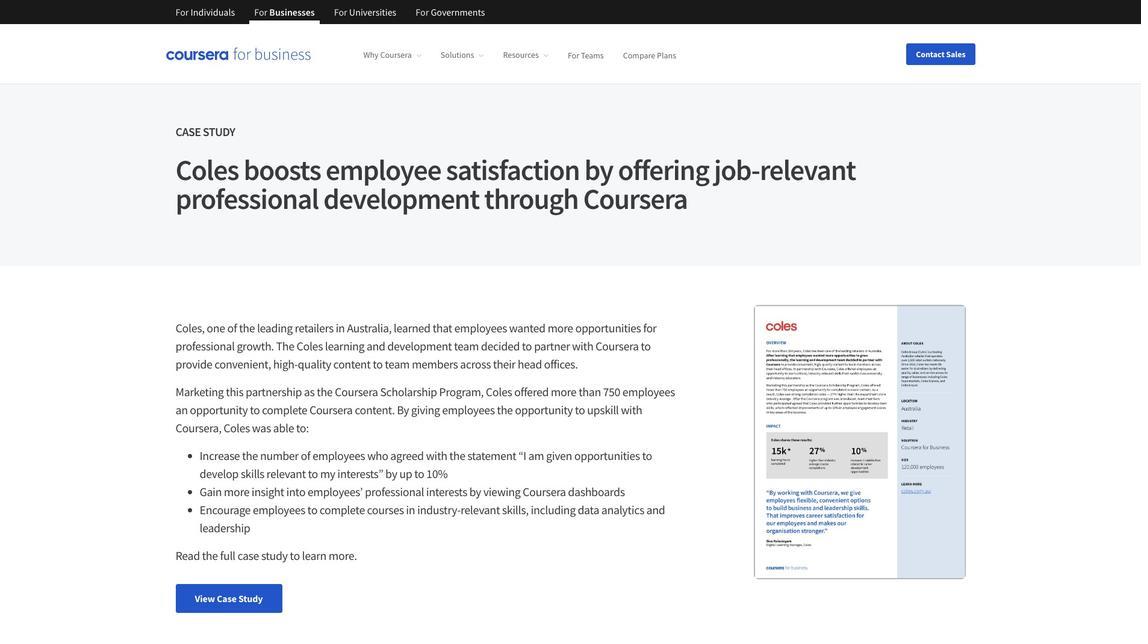Task type: describe. For each thing, give the bounding box(es) containing it.
offices.
[[544, 357, 578, 372]]

number
[[260, 448, 299, 463]]

of inside increase the number of employees who agreed with the statement "i am given opportunities to develop skills relevant to my interests" by up to 10% gain more insight into employees' professional interests by viewing coursera dashboards encourage employees to complete courses in industry-relevant skills, including data analytics and leadership
[[301, 448, 310, 463]]

opportunities for given
[[574, 448, 640, 463]]

given
[[546, 448, 572, 463]]

interests"
[[338, 466, 383, 481]]

industry-
[[417, 502, 461, 517]]

0 vertical spatial team
[[454, 339, 479, 354]]

viewing
[[483, 484, 521, 499]]

up
[[399, 466, 412, 481]]

sales
[[947, 48, 966, 59]]

10%
[[427, 466, 448, 481]]

for individuals
[[176, 6, 235, 18]]

coursera inside coles boosts employee satisfaction by offering job-relevant professional development through coursera
[[583, 181, 688, 217]]

0 horizontal spatial team
[[385, 357, 410, 372]]

upskill
[[587, 402, 619, 417]]

scholarship
[[380, 384, 437, 399]]

for businesses
[[254, 6, 315, 18]]

marketing this partnership as the coursera scholarship program, coles offered more than 750 employees an opportunity to complete coursera content. by giving employees the opportunity to upskill with coursera, coles was able to:
[[176, 384, 675, 436]]

0 horizontal spatial study
[[203, 124, 235, 139]]

insight
[[252, 484, 284, 499]]

the right 'as'
[[317, 384, 333, 399]]

in inside increase the number of employees who agreed with the statement "i am given opportunities to develop skills relevant to my interests" by up to 10% gain more insight into employees' professional interests by viewing coursera dashboards encourage employees to complete courses in industry-relevant skills, including data analytics and leadership
[[406, 502, 415, 517]]

individuals
[[191, 6, 235, 18]]

development inside coles boosts employee satisfaction by offering job-relevant professional development through coursera
[[324, 181, 479, 217]]

content
[[333, 357, 371, 372]]

decided
[[481, 339, 520, 354]]

governments
[[431, 6, 485, 18]]

to down for
[[641, 339, 651, 354]]

why coursera
[[364, 50, 412, 60]]

complete inside the marketing this partnership as the coursera scholarship program, coles offered more than 750 employees an opportunity to complete coursera content. by giving employees the opportunity to upskill with coursera, coles was able to:
[[262, 402, 307, 417]]

dashboards
[[568, 484, 625, 499]]

with inside increase the number of employees who agreed with the statement "i am given opportunities to develop skills relevant to my interests" by up to 10% gain more insight into employees' professional interests by viewing coursera dashboards encourage employees to complete courses in industry-relevant skills, including data analytics and leadership
[[426, 448, 447, 463]]

2 vertical spatial relevant
[[461, 502, 500, 517]]

teams
[[581, 50, 604, 60]]

statement
[[468, 448, 516, 463]]

to:
[[296, 420, 309, 436]]

to down than
[[575, 402, 585, 417]]

marketing
[[176, 384, 224, 399]]

compare
[[623, 50, 655, 60]]

to up analytics
[[642, 448, 652, 463]]

in inside coles, one of the leading retailers in australia, learned that employees wanted more opportunities for professional growth. the coles learning and development team decided to partner with coursera to provide convenient, high-quality content to team members across their head offices.
[[336, 320, 345, 336]]

and inside coles, one of the leading retailers in australia, learned that employees wanted more opportunities for professional growth. the coles learning and development team decided to partner with coursera to provide convenient, high-quality content to team members across their head offices.
[[367, 339, 385, 354]]

including
[[531, 502, 576, 517]]

retailers
[[295, 320, 334, 336]]

to down employees'
[[308, 502, 318, 517]]

case
[[238, 548, 259, 563]]

content.
[[355, 402, 395, 417]]

study
[[261, 548, 288, 563]]

for
[[643, 320, 657, 336]]

for left the teams
[[568, 50, 579, 60]]

coursera,
[[176, 420, 222, 436]]

"i
[[519, 448, 526, 463]]

professional inside coles, one of the leading retailers in australia, learned that employees wanted more opportunities for professional growth. the coles learning and development team decided to partner with coursera to provide convenient, high-quality content to team members across their head offices.
[[176, 339, 235, 354]]

provide
[[176, 357, 212, 372]]

to left my
[[308, 466, 318, 481]]

of inside coles, one of the leading retailers in australia, learned that employees wanted more opportunities for professional growth. the coles learning and development team decided to partner with coursera to provide convenient, high-quality content to team members across their head offices.
[[227, 320, 237, 336]]

boosts
[[244, 152, 321, 188]]

job-
[[714, 152, 760, 188]]

was
[[252, 420, 271, 436]]

employee
[[326, 152, 441, 188]]

1 opportunity from the left
[[190, 402, 248, 417]]

learned
[[394, 320, 431, 336]]

partnership
[[246, 384, 302, 399]]

that
[[433, 320, 452, 336]]

gain
[[200, 484, 222, 499]]

employees'
[[308, 484, 363, 499]]

leadership
[[200, 520, 250, 535]]

this
[[226, 384, 244, 399]]

0 vertical spatial case
[[176, 124, 201, 139]]

businesses
[[269, 6, 315, 18]]

to up "was"
[[250, 402, 260, 417]]

for teams
[[568, 50, 604, 60]]

increase the number of employees who agreed with the statement "i am given opportunities to develop skills relevant to my interests" by up to 10% gain more insight into employees' professional interests by viewing coursera dashboards encourage employees to complete courses in industry-relevant skills, including data analytics and leadership
[[200, 448, 665, 535]]

contact
[[916, 48, 945, 59]]

encourage
[[200, 502, 251, 517]]

coles-case-study cover-page-scaled image
[[754, 305, 966, 579]]

contact sales button
[[907, 43, 976, 65]]

compare plans
[[623, 50, 676, 60]]

skills
[[241, 466, 264, 481]]

interests
[[426, 484, 467, 499]]

coles left "was"
[[224, 420, 250, 436]]

full
[[220, 548, 235, 563]]

employees down insight
[[253, 502, 305, 517]]

who
[[367, 448, 388, 463]]

coles, one of the leading retailers in australia, learned that employees wanted more opportunities for professional growth. the coles learning and development team decided to partner with coursera to provide convenient, high-quality content to team members across their head offices.
[[176, 320, 657, 372]]

their
[[493, 357, 516, 372]]

through
[[484, 181, 578, 217]]

to right "up"
[[414, 466, 424, 481]]

for universities
[[334, 6, 397, 18]]



Task type: vqa. For each thing, say whether or not it's contained in the screenshot.
689,720
no



Task type: locate. For each thing, give the bounding box(es) containing it.
complete inside increase the number of employees who agreed with the statement "i am given opportunities to develop skills relevant to my interests" by up to 10% gain more insight into employees' professional interests by viewing coursera dashboards encourage employees to complete courses in industry-relevant skills, including data analytics and leadership
[[320, 502, 365, 517]]

by
[[397, 402, 409, 417]]

with up the offices. on the bottom of the page
[[572, 339, 594, 354]]

0 vertical spatial study
[[203, 124, 235, 139]]

one
[[207, 320, 225, 336]]

into
[[286, 484, 305, 499]]

coles inside coles boosts employee satisfaction by offering job-relevant professional development through coursera
[[176, 152, 239, 188]]

of right number
[[301, 448, 310, 463]]

1 vertical spatial study
[[238, 593, 263, 605]]

opportunity
[[190, 402, 248, 417], [515, 402, 573, 417]]

the inside coles, one of the leading retailers in australia, learned that employees wanted more opportunities for professional growth. the coles learning and development team decided to partner with coursera to provide convenient, high-quality content to team members across their head offices.
[[239, 320, 255, 336]]

for left businesses
[[254, 6, 268, 18]]

growth.
[[237, 339, 274, 354]]

1 horizontal spatial complete
[[320, 502, 365, 517]]

develop
[[200, 466, 239, 481]]

the
[[276, 339, 294, 354]]

1 horizontal spatial and
[[647, 502, 665, 517]]

1 horizontal spatial in
[[406, 502, 415, 517]]

0 vertical spatial development
[[324, 181, 479, 217]]

coursera inside coles, one of the leading retailers in australia, learned that employees wanted more opportunities for professional growth. the coles learning and development team decided to partner with coursera to provide convenient, high-quality content to team members across their head offices.
[[596, 339, 639, 354]]

and inside increase the number of employees who agreed with the statement "i am given opportunities to develop skills relevant to my interests" by up to 10% gain more insight into employees' professional interests by viewing coursera dashboards encourage employees to complete courses in industry-relevant skills, including data analytics and leadership
[[647, 502, 665, 517]]

resources
[[503, 50, 539, 60]]

more
[[548, 320, 573, 336], [551, 384, 577, 399], [224, 484, 250, 499]]

coles
[[176, 152, 239, 188], [297, 339, 323, 354], [486, 384, 512, 399], [224, 420, 250, 436]]

coursera inside increase the number of employees who agreed with the statement "i am given opportunities to develop skills relevant to my interests" by up to 10% gain more insight into employees' professional interests by viewing coursera dashboards encourage employees to complete courses in industry-relevant skills, including data analytics and leadership
[[523, 484, 566, 499]]

complete
[[262, 402, 307, 417], [320, 502, 365, 517]]

the left full
[[202, 548, 218, 563]]

head
[[518, 357, 542, 372]]

complete down employees'
[[320, 502, 365, 517]]

and right analytics
[[647, 502, 665, 517]]

employees
[[455, 320, 507, 336], [623, 384, 675, 399], [442, 402, 495, 417], [313, 448, 365, 463], [253, 502, 305, 517]]

0 vertical spatial with
[[572, 339, 594, 354]]

by
[[585, 152, 613, 188], [386, 466, 397, 481], [470, 484, 481, 499]]

opportunities
[[576, 320, 641, 336], [574, 448, 640, 463]]

for for businesses
[[254, 6, 268, 18]]

analytics
[[602, 502, 644, 517]]

the up growth.
[[239, 320, 255, 336]]

team
[[454, 339, 479, 354], [385, 357, 410, 372]]

1 vertical spatial case
[[217, 593, 237, 605]]

team up across
[[454, 339, 479, 354]]

resources link
[[503, 50, 549, 60]]

for for governments
[[416, 6, 429, 18]]

data
[[578, 502, 599, 517]]

the
[[239, 320, 255, 336], [317, 384, 333, 399], [497, 402, 513, 417], [242, 448, 258, 463], [450, 448, 465, 463], [202, 548, 218, 563]]

employees inside coles, one of the leading retailers in australia, learned that employees wanted more opportunities for professional growth. the coles learning and development team decided to partner with coursera to provide convenient, high-quality content to team members across their head offices.
[[455, 320, 507, 336]]

1 vertical spatial complete
[[320, 502, 365, 517]]

coles down retailers
[[297, 339, 323, 354]]

for for individuals
[[176, 6, 189, 18]]

0 horizontal spatial relevant
[[267, 466, 306, 481]]

across
[[460, 357, 491, 372]]

solutions
[[441, 50, 474, 60]]

1 vertical spatial relevant
[[267, 466, 306, 481]]

professional inside coles boosts employee satisfaction by offering job-relevant professional development through coursera
[[176, 181, 319, 217]]

for left individuals
[[176, 6, 189, 18]]

case study
[[176, 124, 235, 139]]

convenient,
[[215, 357, 271, 372]]

0 vertical spatial opportunities
[[576, 320, 641, 336]]

solutions link
[[441, 50, 484, 60]]

am
[[529, 448, 544, 463]]

to down "wanted" on the bottom of page
[[522, 339, 532, 354]]

0 vertical spatial complete
[[262, 402, 307, 417]]

1 vertical spatial in
[[406, 502, 415, 517]]

1 vertical spatial team
[[385, 357, 410, 372]]

0 horizontal spatial of
[[227, 320, 237, 336]]

leading
[[257, 320, 293, 336]]

1 horizontal spatial relevant
[[461, 502, 500, 517]]

2 horizontal spatial with
[[621, 402, 642, 417]]

for governments
[[416, 6, 485, 18]]

for left 'universities'
[[334, 6, 347, 18]]

team up scholarship
[[385, 357, 410, 372]]

opportunity down this
[[190, 402, 248, 417]]

my
[[320, 466, 335, 481]]

view case study
[[195, 593, 263, 605]]

why
[[364, 50, 379, 60]]

wanted
[[509, 320, 546, 336]]

0 horizontal spatial opportunity
[[190, 402, 248, 417]]

and
[[367, 339, 385, 354], [647, 502, 665, 517]]

coursera for business image
[[166, 48, 311, 60]]

2 vertical spatial by
[[470, 484, 481, 499]]

1 horizontal spatial with
[[572, 339, 594, 354]]

with inside coles, one of the leading retailers in australia, learned that employees wanted more opportunities for professional growth. the coles learning and development team decided to partner with coursera to provide convenient, high-quality content to team members across their head offices.
[[572, 339, 594, 354]]

learning
[[325, 339, 365, 354]]

quality
[[298, 357, 331, 372]]

0 horizontal spatial complete
[[262, 402, 307, 417]]

more up partner
[[548, 320, 573, 336]]

0 vertical spatial of
[[227, 320, 237, 336]]

and down australia,
[[367, 339, 385, 354]]

opportunities inside coles, one of the leading retailers in australia, learned that employees wanted more opportunities for professional growth. the coles learning and development team decided to partner with coursera to provide convenient, high-quality content to team members across their head offices.
[[576, 320, 641, 336]]

2 horizontal spatial relevant
[[760, 152, 856, 188]]

0 vertical spatial in
[[336, 320, 345, 336]]

complete up able
[[262, 402, 307, 417]]

development
[[324, 181, 479, 217], [387, 339, 452, 354]]

coles down their
[[486, 384, 512, 399]]

more up encourage
[[224, 484, 250, 499]]

2 vertical spatial with
[[426, 448, 447, 463]]

opportunities left for
[[576, 320, 641, 336]]

as
[[304, 384, 315, 399]]

0 horizontal spatial by
[[386, 466, 397, 481]]

in right courses
[[406, 502, 415, 517]]

read
[[176, 548, 200, 563]]

1 vertical spatial and
[[647, 502, 665, 517]]

with up 10% on the left bottom of page
[[426, 448, 447, 463]]

1 horizontal spatial opportunity
[[515, 402, 573, 417]]

employees down program, at the bottom of page
[[442, 402, 495, 417]]

0 horizontal spatial case
[[176, 124, 201, 139]]

1 horizontal spatial of
[[301, 448, 310, 463]]

to left learn
[[290, 548, 300, 563]]

0 vertical spatial by
[[585, 152, 613, 188]]

0 horizontal spatial in
[[336, 320, 345, 336]]

high-
[[273, 357, 298, 372]]

for for universities
[[334, 6, 347, 18]]

plans
[[657, 50, 676, 60]]

750
[[603, 384, 621, 399]]

agreed
[[391, 448, 424, 463]]

more left than
[[551, 384, 577, 399]]

to right content
[[373, 357, 383, 372]]

1 vertical spatial professional
[[176, 339, 235, 354]]

professional
[[176, 181, 319, 217], [176, 339, 235, 354], [365, 484, 424, 499]]

increase
[[200, 448, 240, 463]]

coles inside coles, one of the leading retailers in australia, learned that employees wanted more opportunities for professional growth. the coles learning and development team decided to partner with coursera to provide convenient, high-quality content to team members across their head offices.
[[297, 339, 323, 354]]

opportunities up dashboards
[[574, 448, 640, 463]]

read the full case study to learn more.
[[176, 548, 357, 563]]

development inside coles, one of the leading retailers in australia, learned that employees wanted more opportunities for professional growth. the coles learning and development team decided to partner with coursera to provide convenient, high-quality content to team members across their head offices.
[[387, 339, 452, 354]]

the down their
[[497, 402, 513, 417]]

in up "learning"
[[336, 320, 345, 336]]

skills,
[[502, 502, 529, 517]]

1 horizontal spatial by
[[470, 484, 481, 499]]

more inside the marketing this partnership as the coursera scholarship program, coles offered more than 750 employees an opportunity to complete coursera content. by giving employees the opportunity to upskill with coursera, coles was able to:
[[551, 384, 577, 399]]

coles down case study
[[176, 152, 239, 188]]

1 vertical spatial development
[[387, 339, 452, 354]]

1 vertical spatial more
[[551, 384, 577, 399]]

0 vertical spatial relevant
[[760, 152, 856, 188]]

for left the governments at the left of page
[[416, 6, 429, 18]]

study
[[203, 124, 235, 139], [238, 593, 263, 605]]

banner navigation
[[166, 0, 495, 24]]

more inside increase the number of employees who agreed with the statement "i am given opportunities to develop skills relevant to my interests" by up to 10% gain more insight into employees' professional interests by viewing coursera dashboards encourage employees to complete courses in industry-relevant skills, including data analytics and leadership
[[224, 484, 250, 499]]

2 vertical spatial professional
[[365, 484, 424, 499]]

partner
[[534, 339, 570, 354]]

offering
[[618, 152, 709, 188]]

courses
[[367, 502, 404, 517]]

1 vertical spatial by
[[386, 466, 397, 481]]

by inside coles boosts employee satisfaction by offering job-relevant professional development through coursera
[[585, 152, 613, 188]]

for teams link
[[568, 50, 604, 60]]

able
[[273, 420, 294, 436]]

view
[[195, 593, 215, 605]]

2 horizontal spatial by
[[585, 152, 613, 188]]

with inside the marketing this partnership as the coursera scholarship program, coles offered more than 750 employees an opportunity to complete coursera content. by giving employees the opportunity to upskill with coursera, coles was able to:
[[621, 402, 642, 417]]

view case study link
[[176, 584, 282, 613]]

learn
[[302, 548, 327, 563]]

opportunity down offered
[[515, 402, 573, 417]]

1 vertical spatial with
[[621, 402, 642, 417]]

program,
[[439, 384, 484, 399]]

opportunities inside increase the number of employees who agreed with the statement "i am given opportunities to develop skills relevant to my interests" by up to 10% gain more insight into employees' professional interests by viewing coursera dashboards encourage employees to complete courses in industry-relevant skills, including data analytics and leadership
[[574, 448, 640, 463]]

employees right 750
[[623, 384, 675, 399]]

for
[[176, 6, 189, 18], [254, 6, 268, 18], [334, 6, 347, 18], [416, 6, 429, 18], [568, 50, 579, 60]]

the left statement
[[450, 448, 465, 463]]

offered
[[514, 384, 549, 399]]

satisfaction
[[446, 152, 580, 188]]

why coursera link
[[364, 50, 422, 60]]

an
[[176, 402, 188, 417]]

employees up decided in the left of the page
[[455, 320, 507, 336]]

than
[[579, 384, 601, 399]]

australia,
[[347, 320, 392, 336]]

coles boosts employee satisfaction by offering job-relevant professional development through coursera
[[176, 152, 856, 217]]

1 vertical spatial of
[[301, 448, 310, 463]]

with right upskill
[[621, 402, 642, 417]]

2 vertical spatial more
[[224, 484, 250, 499]]

the up the skills
[[242, 448, 258, 463]]

members
[[412, 357, 458, 372]]

2 opportunity from the left
[[515, 402, 573, 417]]

employees up my
[[313, 448, 365, 463]]

relevant inside coles boosts employee satisfaction by offering job-relevant professional development through coursera
[[760, 152, 856, 188]]

1 vertical spatial opportunities
[[574, 448, 640, 463]]

1 horizontal spatial case
[[217, 593, 237, 605]]

more.
[[329, 548, 357, 563]]

0 vertical spatial professional
[[176, 181, 319, 217]]

0 horizontal spatial with
[[426, 448, 447, 463]]

contact sales
[[916, 48, 966, 59]]

coles,
[[176, 320, 205, 336]]

0 vertical spatial and
[[367, 339, 385, 354]]

0 vertical spatial more
[[548, 320, 573, 336]]

professional inside increase the number of employees who agreed with the statement "i am given opportunities to develop skills relevant to my interests" by up to 10% gain more insight into employees' professional interests by viewing coursera dashboards encourage employees to complete courses in industry-relevant skills, including data analytics and leadership
[[365, 484, 424, 499]]

0 horizontal spatial and
[[367, 339, 385, 354]]

more inside coles, one of the leading retailers in australia, learned that employees wanted more opportunities for professional growth. the coles learning and development team decided to partner with coursera to provide convenient, high-quality content to team members across their head offices.
[[548, 320, 573, 336]]

opportunities for more
[[576, 320, 641, 336]]

compare plans link
[[623, 50, 676, 60]]

1 horizontal spatial study
[[238, 593, 263, 605]]

1 horizontal spatial team
[[454, 339, 479, 354]]

of right one
[[227, 320, 237, 336]]



